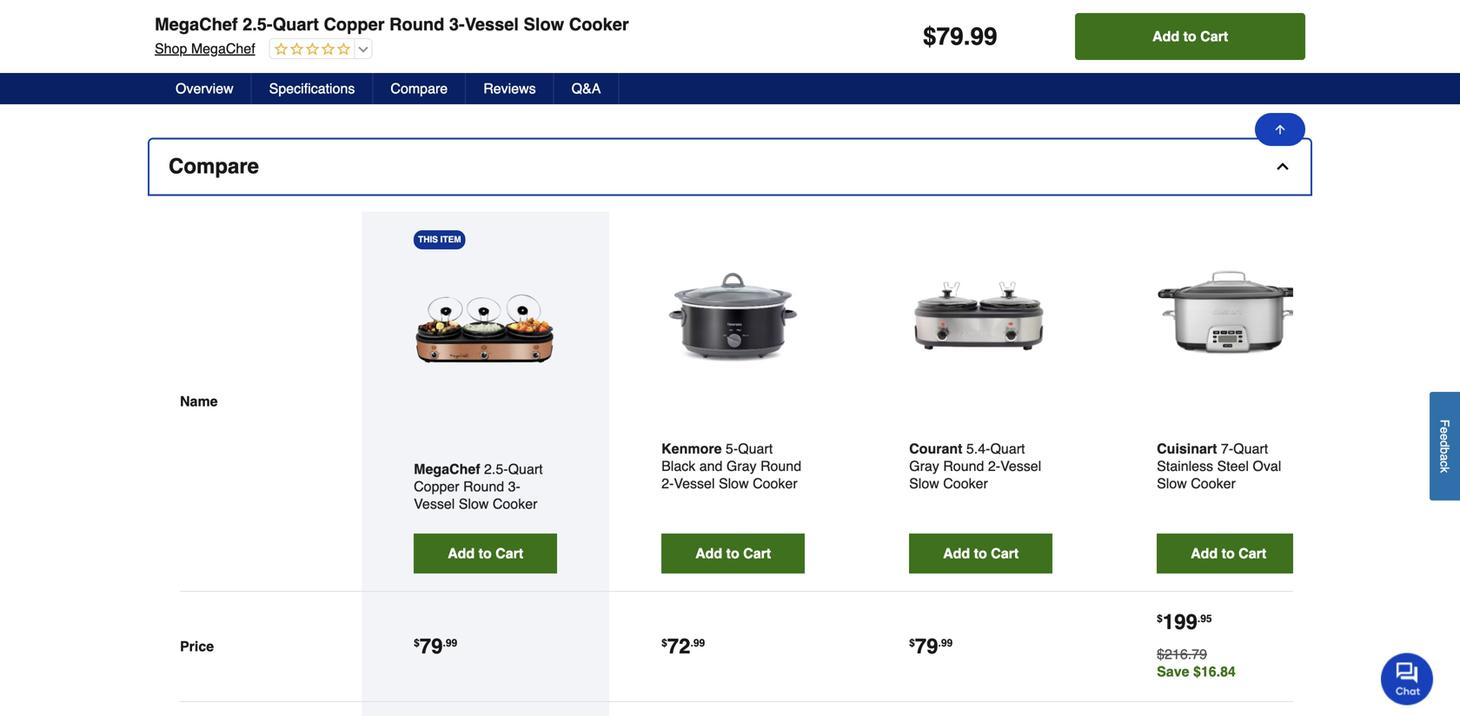 Task type: describe. For each thing, give the bounding box(es) containing it.
vessel inside 5-quart black and gray round 2-vessel slow cooker
[[674, 475, 715, 492]]

vessel inside '5.4-quart gray round 2-vessel slow cooker'
[[1000, 458, 1041, 474]]

overview
[[176, 80, 234, 96]]

megachef 2.5-quart copper round 3-vessel slow cooker image
[[414, 267, 557, 410]]

b
[[1438, 447, 1452, 454]]

item
[[440, 235, 461, 245]]

compare for the bottommost the compare button
[[169, 154, 259, 178]]

cart for 5.4-quart gray round 2-vessel slow cooker
[[991, 545, 1019, 561]]

. inside $ 72 . 99
[[690, 637, 693, 649]]

add for 5.4-quart gray round 2-vessel slow cooker
[[943, 545, 970, 561]]

name
[[180, 393, 218, 409]]

cart for 7-quart stainless steel oval slow cooker
[[1239, 545, 1266, 561]]

95
[[1200, 613, 1212, 625]]

2.5- inside 2.5-quart copper round 3- vessel slow cooker
[[484, 461, 508, 477]]

unspsc
[[182, 32, 225, 44]]

add for 7-quart stainless steel oval slow cooker
[[1191, 545, 1218, 561]]

0 vertical spatial compare button
[[373, 73, 466, 104]]

q&a button
[[554, 73, 619, 104]]

shop megachef
[[155, 40, 255, 56]]

f
[[1438, 419, 1452, 427]]

2- inside '5.4-quart gray round 2-vessel slow cooker'
[[988, 458, 1000, 474]]

7-quart stainless steel oval slow cooker
[[1157, 441, 1281, 492]]

$ inside $ 72 . 99
[[661, 637, 667, 649]]

$ 72 . 99
[[661, 634, 705, 658]]

d
[[1438, 440, 1452, 447]]

kenmore
[[661, 441, 722, 457]]

cuisinart
[[1157, 441, 1217, 457]]

cooker inside 2.5-quart copper round 3- vessel slow cooker
[[493, 496, 537, 512]]

steel
[[1217, 458, 1249, 474]]

megachef for megachef
[[414, 461, 480, 477]]

0 vertical spatial 2.5-
[[243, 14, 273, 34]]

cooker inside 5-quart black and gray round 2-vessel slow cooker
[[753, 475, 797, 492]]

slow inside 7-quart stainless steel oval slow cooker
[[1157, 475, 1187, 492]]

arrow up image
[[1273, 123, 1287, 136]]

specifications
[[269, 80, 355, 96]]

1 vertical spatial megachef
[[191, 40, 255, 56]]

1 e from the top
[[1438, 427, 1452, 434]]

courant
[[909, 441, 962, 457]]

f e e d b a c k button
[[1430, 392, 1460, 500]]

quart for 5-quart black and gray round 2-vessel slow cooker
[[738, 441, 773, 457]]

quart for 2.5-quart copper round 3- vessel slow cooker
[[508, 461, 543, 477]]

7-
[[1221, 441, 1233, 457]]

stainless
[[1157, 458, 1213, 474]]

round inside 5-quart black and gray round 2-vessel slow cooker
[[760, 458, 801, 474]]

save
[[1157, 664, 1189, 680]]

this item
[[418, 235, 461, 245]]

199
[[1163, 610, 1197, 634]]

chevron up image
[[1274, 158, 1291, 175]]

quart for 5.4-quart gray round 2-vessel slow cooker
[[990, 441, 1025, 457]]

add to cart for 5-quart black and gray round 2-vessel slow cooker
[[695, 545, 771, 561]]

2- inside 5-quart black and gray round 2-vessel slow cooker
[[661, 475, 674, 492]]



Task type: locate. For each thing, give the bounding box(es) containing it.
gray inside 5-quart black and gray round 2-vessel slow cooker
[[726, 458, 757, 474]]

add to cart button
[[1075, 13, 1305, 60], [414, 534, 557, 574], [661, 534, 805, 574], [909, 534, 1053, 574], [1157, 534, 1300, 574]]

quart inside 5-quart black and gray round 2-vessel slow cooker
[[738, 441, 773, 457]]

0 vertical spatial 3-
[[449, 14, 465, 34]]

c
[[1438, 461, 1452, 467]]

slow inside 2.5-quart copper round 3- vessel slow cooker
[[459, 496, 489, 512]]

2.5-
[[243, 14, 273, 34], [484, 461, 508, 477]]

gray inside '5.4-quart gray round 2-vessel slow cooker'
[[909, 458, 939, 474]]

1 horizontal spatial gray
[[909, 458, 939, 474]]

and
[[699, 458, 723, 474]]

chat invite button image
[[1381, 652, 1434, 705]]

0 horizontal spatial compare
[[169, 154, 259, 178]]

1 horizontal spatial 2-
[[988, 458, 1000, 474]]

2-
[[988, 458, 1000, 474], [661, 475, 674, 492]]

quart inside 2.5-quart copper round 3- vessel slow cooker
[[508, 461, 543, 477]]

compare button
[[373, 73, 466, 104], [149, 140, 1311, 194]]

1 vertical spatial 2-
[[661, 475, 674, 492]]

overview button
[[158, 73, 252, 104]]

vessel
[[465, 14, 519, 34], [1000, 458, 1041, 474], [674, 475, 715, 492], [414, 496, 455, 512]]

price
[[180, 638, 214, 654]]

cooker inside 7-quart stainless steel oval slow cooker
[[1191, 475, 1236, 492]]

megachef for megachef 2.5-quart copper round 3-vessel slow cooker
[[155, 14, 238, 34]]

cooker inside '5.4-quart gray round 2-vessel slow cooker'
[[943, 475, 988, 492]]

.
[[964, 23, 970, 50], [1197, 613, 1200, 625], [443, 637, 446, 649], [690, 637, 693, 649], [938, 637, 941, 649]]

gray down 5-
[[726, 458, 757, 474]]

quart inside 7-quart stainless steel oval slow cooker
[[1233, 441, 1268, 457]]

0 horizontal spatial 2.5-
[[243, 14, 273, 34]]

3-
[[449, 14, 465, 34], [508, 479, 520, 495]]

2- down the black on the left bottom of page
[[661, 475, 674, 492]]

add to cart for 7-quart stainless steel oval slow cooker
[[1191, 545, 1266, 561]]

f e e d b a c k
[[1438, 419, 1452, 473]]

cart
[[1200, 28, 1228, 44], [496, 545, 523, 561], [743, 545, 771, 561], [991, 545, 1019, 561], [1239, 545, 1266, 561]]

$ 199 . 95
[[1157, 610, 1212, 634]]

round inside '5.4-quart gray round 2-vessel slow cooker'
[[943, 458, 984, 474]]

1 horizontal spatial 2.5-
[[484, 461, 508, 477]]

to for 5-quart black and gray round 2-vessel slow cooker
[[726, 545, 739, 561]]

52141500
[[463, 30, 517, 44]]

99
[[970, 23, 997, 50], [446, 637, 457, 649], [693, 637, 705, 649], [941, 637, 953, 649]]

cooker
[[569, 14, 629, 34], [753, 475, 797, 492], [943, 475, 988, 492], [1191, 475, 1236, 492], [493, 496, 537, 512]]

reviews button
[[466, 73, 554, 104]]

a
[[1438, 454, 1452, 461]]

1 horizontal spatial 3-
[[508, 479, 520, 495]]

to
[[1183, 28, 1196, 44], [479, 545, 492, 561], [726, 545, 739, 561], [974, 545, 987, 561], [1222, 545, 1235, 561]]

1 vertical spatial compare button
[[149, 140, 1311, 194]]

add to cart button for 7-quart stainless steel oval slow cooker
[[1157, 534, 1300, 574]]

3- inside 2.5-quart copper round 3- vessel slow cooker
[[508, 479, 520, 495]]

megachef
[[155, 14, 238, 34], [191, 40, 255, 56], [414, 461, 480, 477]]

2.5-quart copper round 3- vessel slow cooker
[[414, 461, 543, 512]]

copper
[[324, 14, 385, 34], [414, 479, 459, 495]]

megachef 2.5-quart copper round 3-vessel slow cooker
[[155, 14, 629, 34]]

add to cart button for 5-quart black and gray round 2-vessel slow cooker
[[661, 534, 805, 574]]

add for 5-quart black and gray round 2-vessel slow cooker
[[695, 545, 722, 561]]

shop
[[155, 40, 187, 56]]

specifications button
[[252, 73, 373, 104]]

add to cart for 5.4-quart gray round 2-vessel slow cooker
[[943, 545, 1019, 561]]

e up b
[[1438, 434, 1452, 440]]

compare
[[391, 80, 448, 96], [169, 154, 259, 178]]

slow inside '5.4-quart gray round 2-vessel slow cooker'
[[909, 475, 939, 492]]

to for 5.4-quart gray round 2-vessel slow cooker
[[974, 545, 987, 561]]

cuisinart 7-quart stainless steel oval slow cooker image
[[1157, 246, 1300, 390]]

$ inside $ 199 . 95
[[1157, 613, 1163, 625]]

$ 79 . 99
[[923, 23, 997, 50], [414, 634, 457, 658], [909, 634, 953, 658]]

round
[[389, 14, 444, 34], [760, 458, 801, 474], [943, 458, 984, 474], [463, 479, 504, 495]]

1 vertical spatial compare
[[169, 154, 259, 178]]

to for 7-quart stainless steel oval slow cooker
[[1222, 545, 1235, 561]]

0 vertical spatial megachef
[[155, 14, 238, 34]]

this
[[418, 235, 438, 245]]

79
[[936, 23, 964, 50], [420, 634, 443, 658], [915, 634, 938, 658]]

black
[[661, 458, 695, 474]]

add to cart button for 5.4-quart gray round 2-vessel slow cooker
[[909, 534, 1053, 574]]

quart
[[273, 14, 319, 34], [738, 441, 773, 457], [990, 441, 1025, 457], [1233, 441, 1268, 457], [508, 461, 543, 477]]

0 vertical spatial 2-
[[988, 458, 1000, 474]]

2 vertical spatial megachef
[[414, 461, 480, 477]]

cart for 5-quart black and gray round 2-vessel slow cooker
[[743, 545, 771, 561]]

2- down 5.4-
[[988, 458, 1000, 474]]

reviews
[[483, 80, 536, 96]]

compare down megachef 2.5-quart copper round 3-vessel slow cooker
[[391, 80, 448, 96]]

2 e from the top
[[1438, 434, 1452, 440]]

courant 5.4-quart gray round 2-vessel slow cooker image
[[909, 246, 1053, 390]]

compare down the overview button on the top left
[[169, 154, 259, 178]]

5.4-quart gray round 2-vessel slow cooker
[[909, 441, 1041, 492]]

oval
[[1253, 458, 1281, 474]]

0 horizontal spatial gray
[[726, 458, 757, 474]]

add
[[1152, 28, 1179, 44], [448, 545, 475, 561], [695, 545, 722, 561], [943, 545, 970, 561], [1191, 545, 1218, 561]]

compare for the topmost the compare button
[[391, 80, 448, 96]]

q&a
[[572, 80, 601, 96]]

1 vertical spatial 3-
[[508, 479, 520, 495]]

gray down the courant
[[909, 458, 939, 474]]

$216.79
[[1157, 646, 1207, 662]]

add to cart
[[1152, 28, 1228, 44], [448, 545, 523, 561], [695, 545, 771, 561], [943, 545, 1019, 561], [1191, 545, 1266, 561]]

quart inside '5.4-quart gray round 2-vessel slow cooker'
[[990, 441, 1025, 457]]

1 horizontal spatial compare
[[391, 80, 448, 96]]

1 gray from the left
[[726, 458, 757, 474]]

kenmore 5-quart black and gray round 2-vessel slow cooker image
[[661, 246, 805, 390]]

$
[[923, 23, 936, 50], [1157, 613, 1163, 625], [414, 637, 420, 649], [661, 637, 667, 649], [909, 637, 915, 649]]

99 inside $ 72 . 99
[[693, 637, 705, 649]]

0 horizontal spatial 3-
[[449, 14, 465, 34]]

1 vertical spatial copper
[[414, 479, 459, 495]]

0 horizontal spatial 2-
[[661, 475, 674, 492]]

$16.84
[[1193, 664, 1236, 680]]

gray
[[726, 458, 757, 474], [909, 458, 939, 474]]

slow
[[524, 14, 564, 34], [719, 475, 749, 492], [909, 475, 939, 492], [1157, 475, 1187, 492], [459, 496, 489, 512]]

0 vertical spatial copper
[[324, 14, 385, 34]]

2 gray from the left
[[909, 458, 939, 474]]

72
[[667, 634, 690, 658]]

e
[[1438, 427, 1452, 434], [1438, 434, 1452, 440]]

5-quart black and gray round 2-vessel slow cooker
[[661, 441, 801, 492]]

vessel inside 2.5-quart copper round 3- vessel slow cooker
[[414, 496, 455, 512]]

e up d
[[1438, 427, 1452, 434]]

1 horizontal spatial copper
[[414, 479, 459, 495]]

quart for 7-quart stainless steel oval slow cooker
[[1233, 441, 1268, 457]]

1 vertical spatial 2.5-
[[484, 461, 508, 477]]

5.4-
[[966, 441, 990, 457]]

0 horizontal spatial copper
[[324, 14, 385, 34]]

round inside 2.5-quart copper round 3- vessel slow cooker
[[463, 479, 504, 495]]

save $16.84
[[1157, 664, 1236, 680]]

k
[[1438, 467, 1452, 473]]

slow inside 5-quart black and gray round 2-vessel slow cooker
[[719, 475, 749, 492]]

0 vertical spatial compare
[[391, 80, 448, 96]]

5-
[[726, 441, 738, 457]]

copper inside 2.5-quart copper round 3- vessel slow cooker
[[414, 479, 459, 495]]

zero stars image
[[270, 42, 351, 58]]

. inside $ 199 . 95
[[1197, 613, 1200, 625]]



Task type: vqa. For each thing, say whether or not it's contained in the screenshot.
round
yes



